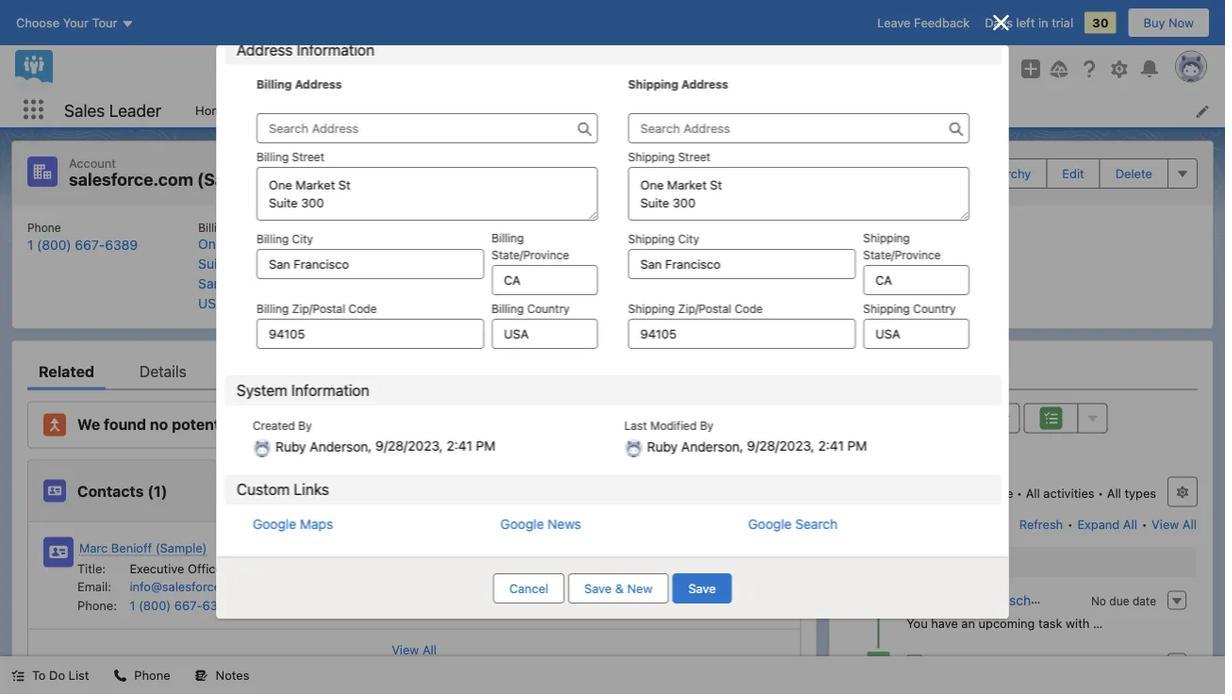 Task type: describe. For each thing, give the bounding box(es) containing it.
no
[[150, 415, 168, 433]]

salesforce.com
[[69, 169, 193, 190]]

view account hierarchy
[[895, 166, 1031, 180]]

have
[[931, 616, 958, 630]]

duplicates
[[240, 415, 317, 433]]

inverse image
[[990, 11, 1013, 34]]

buy now
[[1144, 16, 1194, 30]]

state/province for shipping
[[863, 248, 941, 261]]

chatter link for home link
[[240, 92, 306, 127]]

save & new button
[[568, 573, 669, 604]]

new
[[627, 581, 653, 596]]

view all
[[392, 643, 437, 657]]

related tab panel
[[27, 390, 801, 694]]

& for overdue
[[940, 556, 949, 570]]

accounts list item
[[592, 92, 692, 127]]

modified
[[650, 419, 696, 432]]

forecasts link
[[513, 92, 592, 127]]

(sample) down the billing street at the left of the page
[[197, 169, 271, 190]]

Shipping State/Province text field
[[863, 265, 969, 295]]

google for google news
[[500, 516, 544, 532]]

benioff
[[111, 541, 152, 555]]

partnership
[[984, 655, 1054, 670]]

phone 1 (800) 667-6389
[[27, 221, 138, 252]]

leader
[[109, 100, 161, 120]]

account inside button
[[926, 166, 973, 180]]

this
[[339, 415, 366, 433]]

following
[[790, 166, 844, 180]]

billing for billing street
[[256, 150, 288, 163]]

2 by from the left
[[700, 419, 713, 432]]

list for home link
[[12, 205, 1213, 329]]

last modified by
[[624, 419, 713, 432]]

one
[[198, 236, 223, 252]]

an
[[961, 616, 975, 630]]

ruby anderson
[[658, 238, 751, 254]]

, for created by
[[368, 438, 372, 454]]

Billing State/Province text field
[[491, 265, 598, 295]]

6389 inside related tab panel
[[202, 598, 233, 612]]

1 inside phone 1 (800) 667-6389
[[27, 237, 33, 252]]

• up the expand
[[1098, 486, 1104, 500]]

1 horizontal spatial view all link
[[1151, 509, 1198, 539]]

0 vertical spatial 1 (800) 667-6389 link
[[27, 237, 138, 252]]

home
[[195, 103, 229, 117]]

salesforce.com (sample)
[[69, 169, 271, 190]]

leave
[[877, 16, 911, 30]]

maps
[[299, 516, 333, 532]]

1 horizontal spatial chatter
[[957, 362, 1008, 380]]

view for view account hierarchy
[[895, 166, 922, 180]]

upcoming & overdue
[[875, 556, 1003, 570]]

buy
[[1144, 16, 1165, 30]]

Billing Country text field
[[491, 319, 598, 349]]

time
[[989, 486, 1013, 500]]

task image
[[867, 652, 890, 674]]

Shipping Street text field
[[628, 167, 969, 221]]

opportunities list item
[[692, 92, 818, 127]]

leave feedback
[[877, 16, 970, 30]]

save button
[[672, 573, 732, 604]]

• right time
[[1017, 486, 1023, 500]]

details
[[140, 362, 186, 380]]

discuss
[[933, 655, 981, 670]]

following button
[[755, 158, 860, 188]]

forecasts
[[525, 103, 580, 117]]

country for shipping country
[[913, 302, 955, 315]]

google maps
[[252, 516, 333, 532]]

shipping zip/postal code
[[628, 302, 763, 315]]

do
[[49, 668, 65, 682]]

view for view all
[[392, 643, 419, 657]]

save & new
[[584, 581, 653, 596]]

billing for billing city
[[256, 232, 288, 245]]

Shipping Country text field
[[863, 319, 969, 349]]

google news
[[500, 516, 581, 532]]

tab list containing activity
[[844, 352, 1198, 390]]

billing for billing state/province
[[491, 231, 524, 244]]

shipping for shipping address
[[628, 78, 678, 91]]

cancel button
[[493, 573, 565, 604]]

system
[[236, 382, 287, 399]]

state/province for billing
[[491, 248, 569, 261]]

accounts
[[603, 103, 656, 117]]

expand all button
[[1077, 509, 1138, 539]]

custom links
[[236, 481, 329, 499]]

account for account
[[69, 156, 116, 170]]

marc benioff (sample) link
[[79, 539, 207, 557]]

reports list item
[[422, 92, 513, 127]]

you
[[907, 616, 928, 630]]

we found no potential duplicates of this account.
[[77, 415, 436, 433]]

& for new
[[615, 581, 624, 596]]

country for billing country
[[527, 302, 569, 315]]

st
[[273, 236, 286, 252]]

code for shipping zip/postal code
[[734, 302, 763, 315]]

9/28/2023, for created by
[[375, 438, 443, 454]]

address for shipping address
[[681, 78, 728, 91]]

google news link
[[500, 516, 581, 532]]

executive
[[130, 561, 184, 575]]

executive officer email:
[[77, 561, 227, 594]]

Billing Zip/Postal Code text field
[[256, 319, 484, 349]]

dashboards
[[317, 103, 386, 117]]

left
[[1016, 16, 1035, 30]]

1 (800) 667-6389
[[130, 598, 233, 612]]

in
[[1038, 16, 1048, 30]]

days left in trial
[[985, 16, 1074, 30]]

notes button
[[184, 656, 261, 694]]

1 by from the left
[[298, 419, 311, 432]]

billing for billing address one market st suite 300 san francisco, ca 94105 usa
[[198, 221, 231, 234]]

created by
[[252, 419, 311, 432]]

shipping country
[[863, 302, 955, 315]]

related
[[39, 362, 94, 380]]

date
[[1133, 595, 1156, 608]]

suite
[[198, 256, 229, 272]]

street for shipping street
[[678, 150, 710, 163]]

call marc to schedule demo (sample) link
[[933, 592, 1161, 608]]

shipping city
[[628, 232, 699, 245]]

billing zip/postal code
[[256, 302, 376, 315]]

website http://www.salesforce.com
[[411, 221, 573, 252]]

activity
[[856, 362, 912, 380]]

email:
[[77, 580, 111, 594]]

upcoming
[[875, 556, 937, 570]]

google search link
[[748, 516, 837, 532]]

text default image for phone
[[114, 669, 127, 682]]

account owner
[[634, 221, 716, 234]]

billing for billing country
[[491, 302, 524, 315]]

zip/postal for shipping
[[678, 302, 731, 315]]

phone button
[[102, 656, 182, 694]]

Shipping Zip/Postal Code text field
[[628, 319, 855, 349]]

google for google maps
[[252, 516, 296, 532]]

(sample) right demo at the right bottom of page
[[1106, 592, 1161, 608]]



Task type: locate. For each thing, give the bounding box(es) containing it.
1 horizontal spatial city
[[678, 232, 699, 245]]

code for billing zip/postal code
[[348, 302, 376, 315]]

sales leader
[[64, 100, 161, 120]]

shipping up accounts list item
[[628, 78, 678, 91]]

no due date
[[1091, 595, 1156, 608]]

, 9/28/2023, 2:41 pm for created by
[[368, 438, 495, 454]]

buy now button
[[1128, 8, 1210, 38]]

0 vertical spatial view all link
[[1151, 509, 1198, 539]]

1 horizontal spatial chatter link
[[957, 352, 1008, 390]]

contacts (1)
[[77, 482, 167, 500]]

all inside related tab panel
[[422, 643, 437, 657]]

opportunities
[[1058, 655, 1139, 670]]

filters: all time • all activities • all types
[[929, 486, 1156, 500]]

of
[[320, 415, 335, 433]]

marc up the 'an'
[[959, 592, 990, 608]]

1 zip/postal from the left
[[292, 302, 345, 315]]

usa
[[198, 296, 225, 311]]

0 horizontal spatial chatter
[[252, 103, 294, 117]]

2 city from the left
[[678, 232, 699, 245]]

list
[[68, 668, 89, 682]]

account left the hierarchy
[[926, 166, 973, 180]]

billing down billing address
[[256, 150, 288, 163]]

by left of
[[298, 419, 311, 432]]

phone for phone 1 (800) 667-6389
[[27, 221, 61, 234]]

0 horizontal spatial chatter link
[[240, 92, 306, 127]]

reports
[[433, 103, 477, 117]]

to do list
[[32, 668, 89, 682]]

view inside button
[[895, 166, 922, 180]]

refresh • expand all • view all
[[1019, 517, 1197, 531]]

0 horizontal spatial street
[[292, 150, 324, 163]]

information up billing address
[[296, 41, 374, 58]]

0 horizontal spatial 2:41
[[446, 438, 472, 454]]

account down sales
[[69, 156, 116, 170]]

ruby anderson link
[[658, 236, 751, 256]]

marc inside call marc to schedule demo (sample) link
[[959, 592, 990, 608]]

all
[[971, 486, 985, 500], [1026, 486, 1040, 500], [1107, 486, 1121, 500], [1123, 517, 1137, 531], [1183, 517, 1197, 531], [422, 643, 437, 657]]

hierarchy
[[976, 166, 1031, 180]]

0 horizontal spatial save
[[584, 581, 612, 596]]

title:
[[77, 561, 106, 575]]

1 horizontal spatial code
[[734, 302, 763, 315]]

information up of
[[291, 382, 369, 399]]

save for save
[[688, 581, 716, 596]]

2 2:41 from the left
[[818, 438, 844, 454]]

2 tab list from the left
[[844, 352, 1198, 390]]

2:41
[[446, 438, 472, 454], [818, 438, 844, 454]]

1 horizontal spatial 2:41
[[818, 438, 844, 454]]

2 text default image from the left
[[195, 669, 208, 682]]

list
[[184, 92, 1225, 127], [12, 205, 1213, 329]]

0 horizontal spatial , 9/28/2023, 2:41 pm
[[368, 438, 495, 454]]

notes
[[216, 668, 249, 682]]

667- inside phone 1 (800) 667-6389
[[75, 237, 105, 252]]

9/28/2023,
[[375, 438, 443, 454], [747, 438, 814, 454]]

0 horizontal spatial code
[[348, 302, 376, 315]]

2 horizontal spatial view
[[1152, 517, 1179, 531]]

1 vertical spatial chatter link
[[957, 352, 1008, 390]]

1 horizontal spatial text default image
[[195, 669, 208, 682]]

address up opportunities
[[681, 78, 728, 91]]

billing up billing state/province text field at the left top of the page
[[491, 231, 524, 244]]

0 horizontal spatial 1
[[27, 237, 33, 252]]

1 horizontal spatial ,
[[739, 438, 743, 454]]

upcoming & overdue button
[[845, 548, 1197, 578]]

google for google search
[[748, 516, 791, 532]]

1 horizontal spatial account
[[634, 221, 678, 234]]

0 horizontal spatial 667-
[[75, 237, 105, 252]]

text default image right list
[[114, 669, 127, 682]]

(800) inside related tab panel
[[139, 598, 171, 612]]

delete
[[1116, 166, 1153, 180]]

, 9/28/2023, 2:41 pm up the google search link
[[739, 438, 867, 454]]

0 vertical spatial chatter
[[252, 103, 294, 117]]

city for shipping city
[[678, 232, 699, 245]]

, 9/28/2023, 2:41 pm down account.
[[368, 438, 495, 454]]

0 horizontal spatial by
[[298, 419, 311, 432]]

1 (800) 667-6389 link down salesforce.com
[[27, 237, 138, 252]]

• left the expand
[[1068, 517, 1073, 531]]

contacts image
[[43, 480, 66, 502]]

300
[[233, 256, 257, 272]]

2 country from the left
[[913, 302, 955, 315]]

sales
[[64, 100, 105, 120]]

0 vertical spatial 1
[[27, 237, 33, 252]]

code up billing zip/postal code text box
[[348, 302, 376, 315]]

2 horizontal spatial google
[[748, 516, 791, 532]]

1 horizontal spatial 667-
[[174, 598, 202, 612]]

1 horizontal spatial google
[[500, 516, 544, 532]]

billing up billing country text box
[[491, 302, 524, 315]]

marc up title: on the left bottom of page
[[79, 541, 108, 555]]

(sample) up the executive
[[155, 541, 207, 555]]

0 horizontal spatial ,
[[368, 438, 372, 454]]

2 zip/postal from the left
[[678, 302, 731, 315]]

dashboards list item
[[306, 92, 422, 127]]

1 vertical spatial &
[[615, 581, 624, 596]]

by right modified
[[700, 419, 713, 432]]

view all link
[[1151, 509, 1198, 539], [28, 629, 800, 671]]

overdue
[[952, 556, 1003, 570]]

home link
[[184, 92, 240, 127]]

1 horizontal spatial marc
[[959, 592, 990, 608]]

info@salesforce.com link
[[130, 580, 249, 594]]

no
[[1091, 595, 1106, 608]]

due
[[1109, 595, 1129, 608]]

0 horizontal spatial account
[[69, 156, 116, 170]]

1 horizontal spatial by
[[700, 419, 713, 432]]

2 state/province from the left
[[863, 248, 941, 261]]

667- down salesforce.com
[[75, 237, 105, 252]]

address up the market
[[234, 221, 277, 234]]

zip/postal up 'shipping zip/postal code' text box at the right of the page
[[678, 302, 731, 315]]

0 horizontal spatial phone
[[27, 221, 61, 234]]

1 vertical spatial phone
[[134, 668, 170, 682]]

task
[[1038, 616, 1063, 630]]

1 9/28/2023, from the left
[[375, 438, 443, 454]]

1 vertical spatial marc
[[959, 592, 990, 608]]

0 horizontal spatial view all link
[[28, 629, 800, 671]]

0 horizontal spatial 9/28/2023,
[[375, 438, 443, 454]]

we
[[77, 415, 100, 433]]

phone inside button
[[134, 668, 170, 682]]

6389 down info@salesforce.com link
[[202, 598, 233, 612]]

0 horizontal spatial &
[[615, 581, 624, 596]]

0 horizontal spatial text default image
[[114, 669, 127, 682]]

0 horizontal spatial state/province
[[491, 248, 569, 261]]

account for account owner
[[634, 221, 678, 234]]

zip/postal for billing
[[292, 302, 345, 315]]

1
[[27, 237, 33, 252], [130, 598, 135, 612]]

discuss partnership opportunities (sample)
[[933, 655, 1197, 670]]

to
[[994, 592, 1006, 608]]

shipping for shipping zip/postal code
[[628, 302, 674, 315]]

2 save from the left
[[688, 581, 716, 596]]

anderson
[[693, 238, 751, 254]]

information for address information
[[296, 41, 374, 58]]

0 horizontal spatial 6389
[[105, 237, 138, 252]]

address down address information at the top left
[[294, 78, 341, 91]]

view account hierarchy button
[[879, 158, 1047, 188]]

billing inside billing address one market st suite 300 san francisco, ca 94105 usa
[[198, 221, 231, 234]]

billing up 300
[[256, 232, 288, 245]]

shipping street
[[628, 150, 710, 163]]

shipping for shipping city
[[628, 232, 674, 245]]

2 street from the left
[[678, 150, 710, 163]]

1 vertical spatial 1
[[130, 598, 135, 612]]

0 vertical spatial list
[[184, 92, 1225, 127]]

1 horizontal spatial &
[[940, 556, 949, 570]]

(sample) down date
[[1142, 655, 1197, 670]]

1 horizontal spatial pm
[[847, 438, 867, 454]]

1 vertical spatial 1 (800) 667-6389 link
[[130, 598, 233, 612]]

address inside billing address one market st suite 300 san francisco, ca 94105 usa
[[234, 221, 277, 234]]

shipping left owner
[[628, 232, 674, 245]]

0 vertical spatial &
[[940, 556, 949, 570]]

0 vertical spatial 667-
[[75, 237, 105, 252]]

save right new
[[688, 581, 716, 596]]

billing for billing zip/postal code
[[256, 302, 288, 315]]

edit button
[[1046, 158, 1100, 188]]

chatter down shipping country text box
[[957, 362, 1008, 380]]

2 horizontal spatial account
[[926, 166, 973, 180]]

street for billing street
[[292, 150, 324, 163]]

billing up one
[[198, 221, 231, 234]]

city
[[292, 232, 313, 245], [678, 232, 699, 245]]

marc inside marc benioff (sample) link
[[79, 541, 108, 555]]

shipping for shipping street
[[628, 150, 674, 163]]

0 horizontal spatial google
[[252, 516, 296, 532]]

0 vertical spatial view
[[895, 166, 922, 180]]

, 9/28/2023, 2:41 pm for last modified by
[[739, 438, 867, 454]]

& left new
[[615, 581, 624, 596]]

6389 down salesforce.com
[[105, 237, 138, 252]]

list containing home
[[184, 92, 1225, 127]]

schedule
[[1009, 592, 1065, 608]]

1 horizontal spatial , 9/28/2023, 2:41 pm
[[739, 438, 867, 454]]

1 horizontal spatial (800)
[[139, 598, 171, 612]]

1 city from the left
[[292, 232, 313, 245]]

country
[[527, 302, 569, 315], [913, 302, 955, 315]]

state/province up billing state/province text field at the left top of the page
[[491, 248, 569, 261]]

address for billing address
[[294, 78, 341, 91]]

2 9/28/2023, from the left
[[747, 438, 814, 454]]

to do list button
[[0, 656, 100, 694]]

account up ruby
[[634, 221, 678, 234]]

0 vertical spatial marc
[[79, 541, 108, 555]]

system information
[[236, 382, 369, 399]]

1 code from the left
[[348, 302, 376, 315]]

1 horizontal spatial tab list
[[844, 352, 1198, 390]]

marc
[[79, 541, 108, 555], [959, 592, 990, 608]]

pm for last modified by
[[847, 438, 867, 454]]

1 horizontal spatial zip/postal
[[678, 302, 731, 315]]

Shipping City text field
[[628, 249, 855, 279]]

1 horizontal spatial 6389
[[202, 598, 233, 612]]

text default image
[[11, 669, 25, 682]]

shipping for shipping state/province
[[863, 231, 910, 244]]

pm for created by
[[475, 438, 495, 454]]

667- down info@salesforce.com at the bottom left of the page
[[174, 598, 202, 612]]

address up billing address
[[236, 41, 292, 58]]

save inside button
[[688, 581, 716, 596]]

3 google from the left
[[748, 516, 791, 532]]

contacts
[[77, 482, 144, 500]]

0 vertical spatial information
[[296, 41, 374, 58]]

filters:
[[929, 486, 968, 500]]

0 vertical spatial (800)
[[37, 237, 71, 252]]

ruby
[[658, 238, 689, 254]]

1 vertical spatial (800)
[[139, 598, 171, 612]]

types
[[1125, 486, 1156, 500]]

& inside 'button'
[[615, 581, 624, 596]]

potential
[[172, 415, 237, 433]]

save for save & new
[[584, 581, 612, 596]]

1 , from the left
[[368, 438, 372, 454]]

street down dashboards link
[[292, 150, 324, 163]]

officer
[[188, 561, 227, 575]]

1 save from the left
[[584, 581, 612, 596]]

1 vertical spatial view all link
[[28, 629, 800, 671]]

0 vertical spatial chatter link
[[240, 92, 306, 127]]

1 vertical spatial chatter
[[957, 362, 1008, 380]]

street down opportunities link
[[678, 150, 710, 163]]

list containing one market st
[[12, 205, 1213, 329]]

shipping up shipping country text box
[[863, 302, 910, 315]]

2:41 for last modified by
[[818, 438, 844, 454]]

code up 'shipping zip/postal code' text box at the right of the page
[[734, 302, 763, 315]]

to
[[32, 668, 46, 682]]

http://www.salesforce.com
[[411, 237, 573, 252]]

1 street from the left
[[292, 150, 324, 163]]

tab list
[[27, 352, 801, 390], [844, 352, 1198, 390]]

related link
[[39, 352, 94, 390]]

chatter
[[252, 103, 294, 117], [957, 362, 1008, 380]]

1 vertical spatial 6389
[[202, 598, 233, 612]]

owner
[[681, 221, 716, 234]]

1 horizontal spatial country
[[913, 302, 955, 315]]

,
[[368, 438, 372, 454], [739, 438, 743, 454]]

shipping down accounts list item
[[628, 150, 674, 163]]

shipping up the shipping state/province 'text field' on the right
[[863, 231, 910, 244]]

1 horizontal spatial street
[[678, 150, 710, 163]]

2 google from the left
[[500, 516, 544, 532]]

6389 inside phone 1 (800) 667-6389
[[105, 237, 138, 252]]

discuss partnership opportunities (sample) link
[[933, 654, 1197, 670]]

1 state/province from the left
[[491, 248, 569, 261]]

2 , from the left
[[739, 438, 743, 454]]

0 vertical spatial 6389
[[105, 237, 138, 252]]

1 pm from the left
[[475, 438, 495, 454]]

shipping down ruby
[[628, 302, 674, 315]]

chatter link down billing address
[[240, 92, 306, 127]]

state/province up the shipping state/province 'text field' on the right
[[863, 248, 941, 261]]

news
[[547, 516, 581, 532]]

website
[[411, 221, 455, 234]]

billing city
[[256, 232, 313, 245]]

chatter link for activity link
[[957, 352, 1008, 390]]

667- inside related tab panel
[[174, 598, 202, 612]]

billing inside billing state/province
[[491, 231, 524, 244]]

links
[[293, 481, 329, 499]]

chatter inside list
[[252, 103, 294, 117]]

1 vertical spatial information
[[291, 382, 369, 399]]

1 horizontal spatial view
[[895, 166, 922, 180]]

0 horizontal spatial city
[[292, 232, 313, 245]]

country up billing country text box
[[527, 302, 569, 315]]

zip/postal down 94105
[[292, 302, 345, 315]]

shipping for shipping country
[[863, 302, 910, 315]]

(sample) inside related tab panel
[[155, 541, 207, 555]]

1 horizontal spatial 9/28/2023,
[[747, 438, 814, 454]]

phone for phone
[[134, 668, 170, 682]]

tab list containing related
[[27, 352, 801, 390]]

0 horizontal spatial country
[[527, 302, 569, 315]]

0 horizontal spatial (800)
[[37, 237, 71, 252]]

found
[[104, 415, 146, 433]]

pm
[[475, 438, 495, 454], [847, 438, 867, 454]]

2 , 9/28/2023, 2:41 pm from the left
[[739, 438, 867, 454]]

save inside 'button'
[[584, 581, 612, 596]]

1 , 9/28/2023, 2:41 pm from the left
[[368, 438, 495, 454]]

demo
[[1068, 592, 1102, 608]]

billing street
[[256, 150, 324, 163]]

9/28/2023, down account.
[[375, 438, 443, 454]]

1 text default image from the left
[[114, 669, 127, 682]]

2:41 for created by
[[446, 438, 472, 454]]

text default image
[[114, 669, 127, 682], [195, 669, 208, 682]]

1 horizontal spatial 1
[[130, 598, 135, 612]]

2 vertical spatial view
[[392, 643, 419, 657]]

text default image for notes
[[195, 669, 208, 682]]

billing address one market st suite 300 san francisco, ca 94105 usa
[[198, 221, 351, 311]]

& inside dropdown button
[[940, 556, 949, 570]]

& left overdue
[[940, 556, 949, 570]]

reports link
[[422, 92, 489, 127]]

save left new
[[584, 581, 612, 596]]

shipping inside shipping state/province
[[863, 231, 910, 244]]

information for system information
[[291, 382, 369, 399]]

1 horizontal spatial state/province
[[863, 248, 941, 261]]

1 inside related tab panel
[[130, 598, 135, 612]]

0 horizontal spatial zip/postal
[[292, 302, 345, 315]]

1 (800) 667-6389 link down info@salesforce.com at the bottom left of the page
[[130, 598, 233, 612]]

1 vertical spatial 667-
[[174, 598, 202, 612]]

list for leave feedback link
[[184, 92, 1225, 127]]

dashboards link
[[306, 92, 397, 127]]

shipping
[[628, 78, 678, 91], [628, 150, 674, 163], [863, 231, 910, 244], [628, 232, 674, 245], [628, 302, 674, 315], [863, 302, 910, 315]]

billing for billing address
[[256, 78, 292, 91]]

0 horizontal spatial view
[[392, 643, 419, 657]]

1 vertical spatial view
[[1152, 517, 1179, 531]]

view inside related tab panel
[[392, 643, 419, 657]]

• down the types
[[1142, 517, 1147, 531]]

1 horizontal spatial phone
[[134, 668, 170, 682]]

text default image inside notes button
[[195, 669, 208, 682]]

phone inside phone 1 (800) 667-6389
[[27, 221, 61, 234]]

address for billing address one market st suite 300 san francisco, ca 94105 usa
[[234, 221, 277, 234]]

google left news
[[500, 516, 544, 532]]

group
[[967, 58, 1006, 80]]

0 horizontal spatial marc
[[79, 541, 108, 555]]

(800) inside phone 1 (800) 667-6389
[[37, 237, 71, 252]]

1 country from the left
[[527, 302, 569, 315]]

1 google from the left
[[252, 516, 296, 532]]

0 horizontal spatial tab list
[[27, 352, 801, 390]]

zip/postal
[[292, 302, 345, 315], [678, 302, 731, 315]]

billing down address information at the top left
[[256, 78, 292, 91]]

2 code from the left
[[734, 302, 763, 315]]

address information
[[236, 41, 374, 58]]

0 horizontal spatial pm
[[475, 438, 495, 454]]

9/28/2023, for last modified by
[[747, 438, 814, 454]]

, for last modified by
[[739, 438, 743, 454]]

Billing Street text field
[[256, 167, 598, 221]]

chatter link down shipping country text box
[[957, 352, 1008, 390]]

9/28/2023, up the google search link
[[747, 438, 814, 454]]

0 vertical spatial phone
[[27, 221, 61, 234]]

1 2:41 from the left
[[446, 438, 472, 454]]

1 horizontal spatial save
[[688, 581, 716, 596]]

text default image inside the phone button
[[114, 669, 127, 682]]

last
[[624, 419, 647, 432]]

francisco,
[[225, 276, 287, 291]]

billing state/province
[[491, 231, 569, 261]]

&
[[940, 556, 949, 570], [615, 581, 624, 596]]

account inside list
[[634, 221, 678, 234]]

expand
[[1078, 517, 1120, 531]]

google left search
[[748, 516, 791, 532]]

text default image left notes
[[195, 669, 208, 682]]

1 vertical spatial list
[[12, 205, 1213, 329]]

country up shipping country text box
[[913, 302, 955, 315]]

Search Address text field
[[256, 113, 598, 143]]

billing down francisco,
[[256, 302, 288, 315]]

1 tab list from the left
[[27, 352, 801, 390]]

Billing City text field
[[256, 249, 484, 279]]

30
[[1092, 16, 1109, 30]]

2 pm from the left
[[847, 438, 867, 454]]

chatter down billing address
[[252, 103, 294, 117]]

city for billing city
[[292, 232, 313, 245]]

google down custom links
[[252, 516, 296, 532]]



Task type: vqa. For each thing, say whether or not it's contained in the screenshot.
Logged
no



